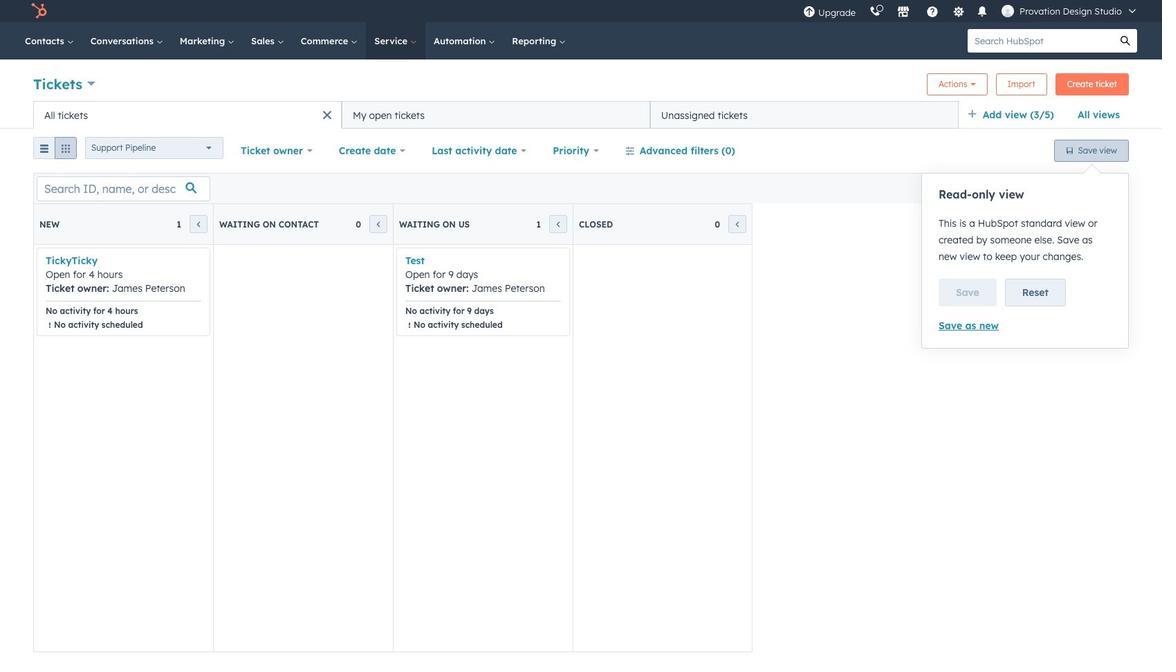Task type: vqa. For each thing, say whether or not it's contained in the screenshot.
Marketplaces icon
yes



Task type: locate. For each thing, give the bounding box(es) containing it.
james peterson image
[[1002, 5, 1015, 17]]

group
[[33, 137, 77, 165]]

banner
[[33, 69, 1129, 101]]

menu
[[797, 0, 1146, 22]]

Search ID, name, or description search field
[[37, 176, 210, 201]]

marketplaces image
[[898, 6, 910, 19]]



Task type: describe. For each thing, give the bounding box(es) containing it.
Search HubSpot search field
[[968, 29, 1114, 53]]



